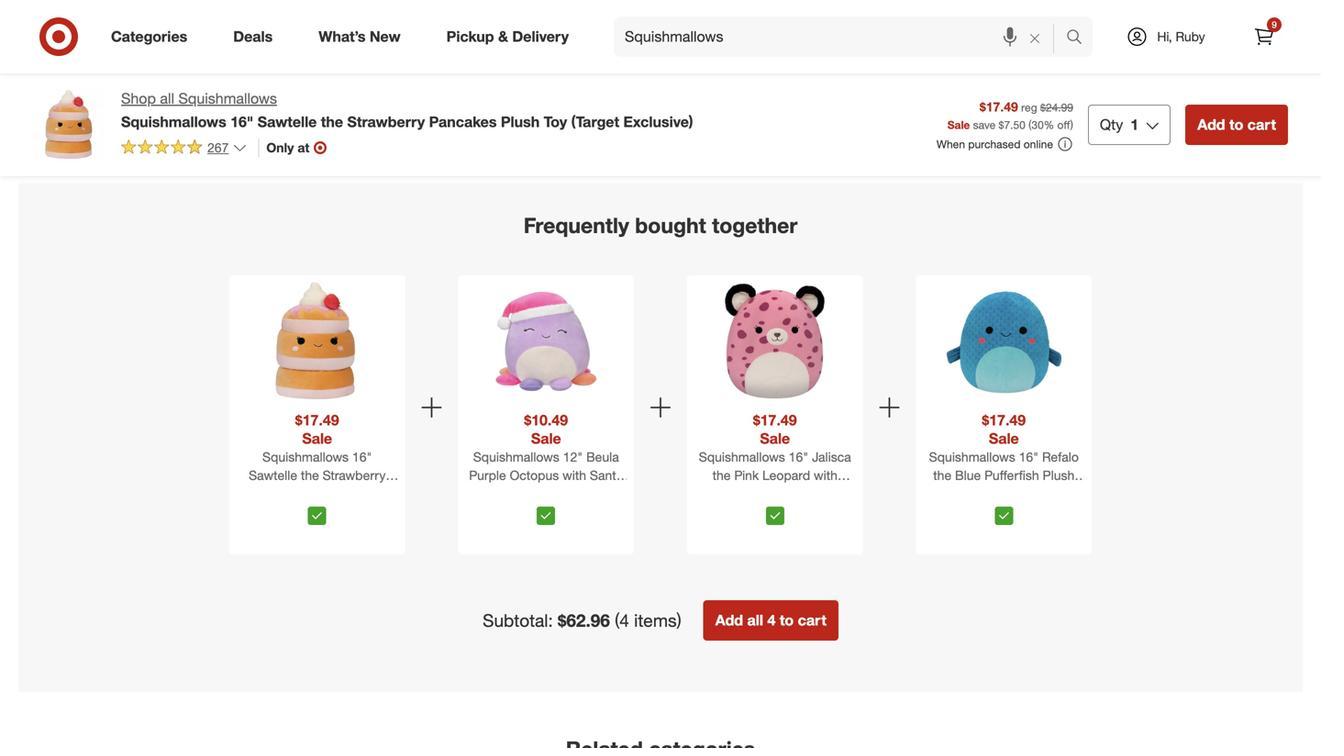 Task type: describe. For each thing, give the bounding box(es) containing it.
$17.49 sale squishmallows 16" refalo the blue pufferfish plush toy
[[930, 411, 1079, 501]]

$10.49
[[524, 411, 568, 429]]

sawtelle inside $17.49 sale squishmallows 16" sawtelle the strawberry pancakes plush toy (target exclusive)
[[249, 467, 297, 483]]

(target inside 'shop all squishmallows squishmallows 16" sawtelle the strawberry pancakes plush toy (target exclusive)'
[[571, 113, 620, 131]]

$17.49 for $17.49 reg $24.99 sale save $ 7.50 ( 30 % off )
[[980, 99, 1019, 115]]

squishmallows 16" sawtelle the strawberry pancakes plush toy (target exclusive) image
[[255, 279, 380, 404]]

sale for $17.49 sale squishmallows 16" sawtelle the strawberry pancakes plush toy (target exclusive)
[[302, 429, 332, 447]]

purple
[[469, 467, 506, 483]]

pink inside squishmallows 16" jalisca the pink leopard with fuzzy belly plush toy add to cart
[[483, 10, 508, 27]]

squishmallows 12" beula purple octopus with santa hat medium plush image
[[484, 279, 609, 404]]

belly inside $17.49 sale squishmallows 16" jalisca the pink leopard with fuzzy belly plush toy
[[750, 485, 778, 501]]

plush inside $17.49 sale squishmallows 16" jalisca the pink leopard with fuzzy belly plush toy
[[782, 485, 814, 501]]

only at
[[267, 139, 310, 155]]

plush inside $10.49 sale squishmallows 12" beula purple octopus with santa hat medium plush
[[568, 485, 599, 501]]

beula
[[587, 449, 619, 465]]

(target inside $17.49 sale squishmallows 16" sawtelle the strawberry pancakes plush toy (target exclusive)
[[357, 485, 396, 501]]

only
[[267, 139, 294, 155]]

cart inside 'add all 4 to cart' button
[[798, 611, 827, 629]]

pancakes inside $17.49 sale squishmallows 16" sawtelle the strawberry pancakes plush toy (target exclusive)
[[239, 485, 295, 501]]

hi,
[[1158, 28, 1173, 45]]

add inside squishmallows 16" refalo the blue pufferfish plush toy add to cart
[[989, 48, 1009, 61]]

What can we help you find? suggestions appear below search field
[[614, 17, 1071, 57]]

exclusive) inside $17.49 sale squishmallows 16" sawtelle the strawberry pancakes plush toy (target exclusive)
[[289, 504, 346, 520]]

pink inside $17.49 sale squishmallows 16" jalisca the pink leopard with fuzzy belly plush toy
[[735, 467, 759, 483]]

with inside squishmallows 16" jalisca the pink leopard with fuzzy belly plush toy add to cart
[[419, 27, 442, 43]]

image of squishmallows 16" sawtelle the strawberry pancakes plush toy (target exclusive) image
[[33, 88, 106, 162]]

16" inside squishmallows 16" refalo the blue pufferfish plush toy add to cart
[[1070, 0, 1090, 10]]

squishmallows 12" beula purple octopus with santa hat medium plush link
[[462, 448, 631, 501]]

add inside button
[[716, 611, 744, 629]]

at
[[298, 139, 310, 155]]

blue inside squishmallows 16" refalo the blue pufferfish plush toy add to cart
[[1002, 10, 1028, 27]]

0 vertical spatial squishmallows 16" refalo the blue pufferfish plush toy link
[[980, 0, 1131, 43]]

purchased
[[969, 137, 1021, 151]]

4
[[768, 611, 776, 629]]

toy inside 'shop all squishmallows squishmallows 16" sawtelle the strawberry pancakes plush toy (target exclusive)'
[[544, 113, 567, 131]]

belly inside squishmallows 16" jalisca the pink leopard with fuzzy belly plush toy add to cart
[[482, 27, 510, 43]]

toy inside squishmallows 16" jalisca the pink leopard with fuzzy belly plush toy add to cart
[[549, 27, 569, 43]]

sale for $17.49 sale squishmallows 16" refalo the blue pufferfish plush toy
[[989, 429, 1019, 447]]

strawberry inside 'shop all squishmallows squishmallows 16" sawtelle the strawberry pancakes plush toy (target exclusive)'
[[347, 113, 425, 131]]

$10.49 sale squishmallows 12" beula purple octopus with santa hat medium plush
[[469, 411, 623, 501]]

the inside 'shop all squishmallows squishmallows 16" sawtelle the strawberry pancakes plush toy (target exclusive)'
[[321, 113, 343, 131]]

sale for $17.49 sale squishmallows 16" jalisca the pink leopard with fuzzy belly plush toy
[[760, 429, 790, 447]]

frequently bought together
[[524, 212, 798, 238]]

(4
[[615, 610, 630, 631]]

12"
[[563, 449, 583, 465]]

squishmallows inside $17.49 sale squishmallows 16" sawtelle the strawberry pancakes plush toy (target exclusive)
[[263, 449, 349, 465]]

16" inside squishmallows 16" jalisca the pink leopard with fuzzy belly plush toy add to cart
[[508, 0, 528, 10]]

squishmallows inside $10.49 sale squishmallows 12" beula purple octopus with santa hat medium plush
[[473, 449, 560, 465]]

cart inside squishmallows 16" jalisca the pink leopard with fuzzy belly plush toy add to cart
[[464, 48, 486, 61]]

9
[[1272, 19, 1278, 30]]

$24.99
[[1041, 101, 1074, 114]]

squishmallows inside squishmallows 16" jalisca the pink leopard with fuzzy belly plush toy add to cart
[[419, 0, 505, 10]]

exclusive) inside 'shop all squishmallows squishmallows 16" sawtelle the strawberry pancakes plush toy (target exclusive)'
[[624, 113, 693, 131]]

16" inside $17.49 sale squishmallows 16" jalisca the pink leopard with fuzzy belly plush toy
[[789, 449, 809, 465]]

squishmallows inside $17.49 sale squishmallows 16" refalo the blue pufferfish plush toy
[[930, 449, 1016, 465]]

strawberry inside $17.49 sale squishmallows 16" sawtelle the strawberry pancakes plush toy (target exclusive)
[[323, 467, 386, 483]]

toy inside $17.49 sale squishmallows 16" sawtelle the strawberry pancakes plush toy (target exclusive)
[[334, 485, 353, 501]]

cart inside squishmallows 16" refalo the blue pufferfish plush toy add to cart
[[1026, 48, 1048, 61]]

squishmallows 16" refalo the blue pufferfish plush toy image
[[942, 279, 1067, 404]]

fuzzy inside $17.49 sale squishmallows 16" jalisca the pink leopard with fuzzy belly plush toy
[[714, 485, 747, 501]]

pufferfish inside $17.49 sale squishmallows 16" refalo the blue pufferfish plush toy
[[985, 467, 1040, 483]]

plush inside $17.49 sale squishmallows 16" sawtelle the strawberry pancakes plush toy (target exclusive)
[[298, 485, 330, 501]]

add all 4 to cart
[[716, 611, 827, 629]]

squishmallows 16" jalisca the pink leopard with fuzzy belly plush toy image
[[713, 279, 838, 404]]

deals link
[[218, 17, 296, 57]]

categories
[[111, 28, 187, 46]]

qty
[[1100, 116, 1124, 134]]

squishmallows 16" refalo the blue pufferfish plush toy add to cart
[[980, 0, 1130, 61]]

bought
[[635, 212, 707, 238]]

frequently
[[524, 212, 630, 238]]

toy inside $17.49 sale squishmallows 16" refalo the blue pufferfish plush toy
[[995, 485, 1014, 501]]

what's
[[319, 28, 366, 46]]

leopard inside squishmallows 16" jalisca the pink leopard with fuzzy belly plush toy add to cart
[[511, 10, 559, 27]]

to inside squishmallows 16" jalisca the pink leopard with fuzzy belly plush toy add to cart
[[451, 48, 461, 61]]

delivery
[[513, 28, 569, 46]]

16" inside $17.49 sale squishmallows 16" refalo the blue pufferfish plush toy
[[1019, 449, 1039, 465]]

%
[[1044, 118, 1055, 132]]

pickup & delivery
[[447, 28, 569, 46]]

1 vertical spatial squishmallows 16" refalo the blue pufferfish plush toy link
[[920, 448, 1089, 501]]

1
[[1131, 116, 1139, 134]]

16" inside 'shop all squishmallows squishmallows 16" sawtelle the strawberry pancakes plush toy (target exclusive)'
[[230, 113, 254, 131]]

the inside $17.49 sale squishmallows 16" jalisca the pink leopard with fuzzy belly plush toy
[[713, 467, 731, 483]]

$17.49 for $17.49 sale squishmallows 16" refalo the blue pufferfish plush toy
[[982, 411, 1026, 429]]

octopus
[[510, 467, 559, 483]]

fuzzy inside squishmallows 16" jalisca the pink leopard with fuzzy belly plush toy add to cart
[[446, 27, 479, 43]]

add inside squishmallows 16" jalisca the pink leopard with fuzzy belly plush toy add to cart
[[427, 48, 448, 61]]

search
[[1058, 29, 1102, 47]]

shop
[[121, 89, 156, 107]]



Task type: locate. For each thing, give the bounding box(es) containing it.
add all 4 to cart button
[[704, 600, 839, 640]]

2 horizontal spatial with
[[814, 467, 838, 483]]

jalisca
[[419, 10, 458, 27], [812, 449, 852, 465]]

with inside $17.49 sale squishmallows 16" jalisca the pink leopard with fuzzy belly plush toy
[[814, 467, 838, 483]]

0 vertical spatial blue
[[1002, 10, 1028, 27]]

with inside $10.49 sale squishmallows 12" beula purple octopus with santa hat medium plush
[[563, 467, 587, 483]]

1 vertical spatial refalo
[[1043, 449, 1079, 465]]

1 vertical spatial exclusive)
[[289, 504, 346, 520]]

when
[[937, 137, 966, 151]]

0 horizontal spatial exclusive)
[[289, 504, 346, 520]]

when purchased online
[[937, 137, 1054, 151]]

$17.49 for $17.49 sale squishmallows 16" jalisca the pink leopard with fuzzy belly plush toy
[[753, 411, 797, 429]]

1 vertical spatial pink
[[735, 467, 759, 483]]

0 vertical spatial leopard
[[511, 10, 559, 27]]

shop all squishmallows squishmallows 16" sawtelle the strawberry pancakes plush toy (target exclusive)
[[121, 89, 693, 131]]

reg
[[1022, 101, 1038, 114]]

0 horizontal spatial (target
[[357, 485, 396, 501]]

add to cart button
[[44, 40, 120, 69], [419, 40, 494, 69], [606, 40, 681, 69], [793, 40, 869, 69], [980, 40, 1056, 69], [1186, 105, 1289, 145]]

(target
[[571, 113, 620, 131], [357, 485, 396, 501]]

blue
[[1002, 10, 1028, 27], [956, 467, 981, 483]]

1 horizontal spatial all
[[748, 611, 764, 629]]

$
[[999, 118, 1005, 132]]

categories link
[[95, 17, 210, 57]]

what's new
[[319, 28, 401, 46]]

$17.49 sale squishmallows 16" sawtelle the strawberry pancakes plush toy (target exclusive)
[[239, 411, 396, 520]]

0 horizontal spatial all
[[160, 89, 174, 107]]

squishmallows inside $17.49 sale squishmallows 16" jalisca the pink leopard with fuzzy belly plush toy
[[699, 449, 786, 465]]

1 horizontal spatial pancakes
[[429, 113, 497, 131]]

what's new link
[[303, 17, 424, 57]]

1 vertical spatial fuzzy
[[714, 485, 747, 501]]

subtotal:
[[483, 610, 553, 631]]

search button
[[1058, 17, 1102, 61]]

0 horizontal spatial pink
[[483, 10, 508, 27]]

blue inside $17.49 sale squishmallows 16" refalo the blue pufferfish plush toy
[[956, 467, 981, 483]]

1 vertical spatial jalisca
[[812, 449, 852, 465]]

squishmallows 16" refalo the blue pufferfish plush toy link
[[980, 0, 1131, 43], [920, 448, 1089, 501]]

qty 1
[[1100, 116, 1139, 134]]

pickup & delivery link
[[431, 17, 592, 57]]

1 vertical spatial strawberry
[[323, 467, 386, 483]]

sawtelle inside 'shop all squishmallows squishmallows 16" sawtelle the strawberry pancakes plush toy (target exclusive)'
[[258, 113, 317, 131]]

jalisca inside squishmallows 16" jalisca the pink leopard with fuzzy belly plush toy add to cart
[[419, 10, 458, 27]]

all left the 4
[[748, 611, 764, 629]]

squishmallows inside squishmallows 16" refalo the blue pufferfish plush toy add to cart
[[980, 0, 1067, 10]]

1 horizontal spatial exclusive)
[[624, 113, 693, 131]]

0 vertical spatial exclusive)
[[624, 113, 693, 131]]

7.50
[[1005, 118, 1026, 132]]

sale
[[948, 118, 971, 132], [302, 429, 332, 447], [531, 429, 561, 447], [760, 429, 790, 447], [989, 429, 1019, 447]]

0 horizontal spatial refalo
[[1043, 449, 1079, 465]]

)
[[1071, 118, 1074, 132]]

exclusive)
[[624, 113, 693, 131], [289, 504, 346, 520]]

0 horizontal spatial with
[[419, 27, 442, 43]]

pancakes inside 'shop all squishmallows squishmallows 16" sawtelle the strawberry pancakes plush toy (target exclusive)'
[[429, 113, 497, 131]]

refalo inside squishmallows 16" refalo the blue pufferfish plush toy add to cart
[[1094, 0, 1130, 10]]

sawtelle
[[258, 113, 317, 131], [249, 467, 297, 483]]

plush inside 'shop all squishmallows squishmallows 16" sawtelle the strawberry pancakes plush toy (target exclusive)'
[[501, 113, 540, 131]]

$17.49 inside $17.49 sale squishmallows 16" jalisca the pink leopard with fuzzy belly plush toy
[[753, 411, 797, 429]]

refalo
[[1094, 0, 1130, 10], [1043, 449, 1079, 465]]

0 vertical spatial pink
[[483, 10, 508, 27]]

subtotal: $62.96 (4 items)
[[483, 610, 682, 631]]

0 vertical spatial pufferfish
[[1032, 10, 1086, 27]]

ruby
[[1176, 28, 1206, 45]]

$17.49 inside $17.49 sale squishmallows 16" refalo the blue pufferfish plush toy
[[982, 411, 1026, 429]]

1 vertical spatial blue
[[956, 467, 981, 483]]

(
[[1029, 118, 1032, 132]]

deals
[[233, 28, 273, 46]]

pufferfish
[[1032, 10, 1086, 27], [985, 467, 1040, 483]]

0 horizontal spatial jalisca
[[419, 10, 458, 27]]

1 vertical spatial sawtelle
[[249, 467, 297, 483]]

all inside 'shop all squishmallows squishmallows 16" sawtelle the strawberry pancakes plush toy (target exclusive)'
[[160, 89, 174, 107]]

0 vertical spatial pancakes
[[429, 113, 497, 131]]

1 vertical spatial belly
[[750, 485, 778, 501]]

$17.49 up squishmallows 16" jalisca the pink leopard with fuzzy belly plush toy link
[[753, 411, 797, 429]]

sale inside $17.49 reg $24.99 sale save $ 7.50 ( 30 % off )
[[948, 118, 971, 132]]

the inside squishmallows 16" refalo the blue pufferfish plush toy add to cart
[[980, 10, 999, 27]]

pickup
[[447, 28, 494, 46]]

0 horizontal spatial leopard
[[511, 10, 559, 27]]

toy inside squishmallows 16" refalo the blue pufferfish plush toy add to cart
[[980, 27, 1000, 43]]

together
[[712, 212, 798, 238]]

$17.49 inside $17.49 sale squishmallows 16" sawtelle the strawberry pancakes plush toy (target exclusive)
[[295, 411, 339, 429]]

0 horizontal spatial pancakes
[[239, 485, 295, 501]]

267 link
[[121, 138, 247, 160]]

jalisca inside $17.49 sale squishmallows 16" jalisca the pink leopard with fuzzy belly plush toy
[[812, 449, 852, 465]]

squishmallows
[[419, 0, 505, 10], [980, 0, 1067, 10], [179, 89, 277, 107], [121, 113, 226, 131], [263, 449, 349, 465], [473, 449, 560, 465], [699, 449, 786, 465], [930, 449, 1016, 465]]

items)
[[634, 610, 682, 631]]

belly
[[482, 27, 510, 43], [750, 485, 778, 501]]

$17.49
[[980, 99, 1019, 115], [295, 411, 339, 429], [753, 411, 797, 429], [982, 411, 1026, 429]]

267
[[207, 139, 229, 155]]

sale for $10.49 sale squishmallows 12" beula purple octopus with santa hat medium plush
[[531, 429, 561, 447]]

pink
[[483, 10, 508, 27], [735, 467, 759, 483]]

medium
[[517, 485, 564, 501]]

0 vertical spatial fuzzy
[[446, 27, 479, 43]]

plush inside squishmallows 16" jalisca the pink leopard with fuzzy belly plush toy add to cart
[[514, 27, 546, 43]]

the inside squishmallows 16" jalisca the pink leopard with fuzzy belly plush toy add to cart
[[461, 10, 480, 27]]

the
[[461, 10, 480, 27], [980, 10, 999, 27], [321, 113, 343, 131], [301, 467, 319, 483], [713, 467, 731, 483], [934, 467, 952, 483]]

all for add
[[748, 611, 764, 629]]

to inside button
[[780, 611, 794, 629]]

0 horizontal spatial blue
[[956, 467, 981, 483]]

1 horizontal spatial jalisca
[[812, 449, 852, 465]]

0 vertical spatial all
[[160, 89, 174, 107]]

1 horizontal spatial leopard
[[763, 467, 811, 483]]

hi, ruby
[[1158, 28, 1206, 45]]

the inside $17.49 sale squishmallows 16" refalo the blue pufferfish plush toy
[[934, 467, 952, 483]]

0 vertical spatial belly
[[482, 27, 510, 43]]

off
[[1058, 118, 1071, 132]]

16"
[[508, 0, 528, 10], [1070, 0, 1090, 10], [230, 113, 254, 131], [352, 449, 372, 465], [789, 449, 809, 465], [1019, 449, 1039, 465]]

squishmallows 16" jalisca the pink leopard with fuzzy belly plush toy add to cart
[[419, 0, 569, 61]]

$62.96
[[558, 610, 610, 631]]

None checkbox
[[308, 506, 327, 525], [537, 506, 556, 525], [766, 506, 785, 525], [995, 506, 1014, 525], [308, 506, 327, 525], [537, 506, 556, 525], [766, 506, 785, 525], [995, 506, 1014, 525]]

sale inside $17.49 sale squishmallows 16" jalisca the pink leopard with fuzzy belly plush toy
[[760, 429, 790, 447]]

1 horizontal spatial with
[[563, 467, 587, 483]]

1 vertical spatial all
[[748, 611, 764, 629]]

$17.49 up squishmallows 16" sawtelle the strawberry pancakes plush toy (target exclusive) link
[[295, 411, 339, 429]]

online
[[1024, 137, 1054, 151]]

0 horizontal spatial belly
[[482, 27, 510, 43]]

plush inside squishmallows 16" refalo the blue pufferfish plush toy add to cart
[[1090, 10, 1122, 27]]

$17.49 reg $24.99 sale save $ 7.50 ( 30 % off )
[[948, 99, 1074, 132]]

plush inside $17.49 sale squishmallows 16" refalo the blue pufferfish plush toy
[[1043, 467, 1075, 483]]

squishmallows 16" jalisca the pink leopard with fuzzy belly plush toy link
[[691, 448, 860, 501]]

add
[[52, 48, 73, 61], [427, 48, 448, 61], [614, 48, 635, 61], [801, 48, 822, 61], [989, 48, 1009, 61], [1198, 116, 1226, 134], [716, 611, 744, 629]]

all inside button
[[748, 611, 764, 629]]

1 horizontal spatial blue
[[1002, 10, 1028, 27]]

to inside squishmallows 16" refalo the blue pufferfish plush toy add to cart
[[1013, 48, 1023, 61]]

$17.49 inside $17.49 reg $24.99 sale save $ 7.50 ( 30 % off )
[[980, 99, 1019, 115]]

0 vertical spatial refalo
[[1094, 0, 1130, 10]]

1 horizontal spatial refalo
[[1094, 0, 1130, 10]]

plush
[[1090, 10, 1122, 27], [514, 27, 546, 43], [501, 113, 540, 131], [1043, 467, 1075, 483], [298, 485, 330, 501], [568, 485, 599, 501], [782, 485, 814, 501]]

sale inside $17.49 sale squishmallows 16" refalo the blue pufferfish plush toy
[[989, 429, 1019, 447]]

1 vertical spatial pancakes
[[239, 485, 295, 501]]

with
[[419, 27, 442, 43], [563, 467, 587, 483], [814, 467, 838, 483]]

toy
[[549, 27, 569, 43], [980, 27, 1000, 43], [544, 113, 567, 131], [334, 485, 353, 501], [817, 485, 837, 501], [995, 485, 1014, 501]]

1 vertical spatial pufferfish
[[985, 467, 1040, 483]]

fuzzy
[[446, 27, 479, 43], [714, 485, 747, 501]]

$17.49 sale squishmallows 16" jalisca the pink leopard with fuzzy belly plush toy
[[699, 411, 852, 501]]

1 vertical spatial leopard
[[763, 467, 811, 483]]

1 horizontal spatial (target
[[571, 113, 620, 131]]

save
[[974, 118, 996, 132]]

leopard
[[511, 10, 559, 27], [763, 467, 811, 483]]

0 horizontal spatial fuzzy
[[446, 27, 479, 43]]

add to cart
[[52, 48, 111, 61], [614, 48, 673, 61], [801, 48, 860, 61], [1198, 116, 1277, 134]]

9 link
[[1245, 17, 1285, 57]]

pancakes
[[429, 113, 497, 131], [239, 485, 295, 501]]

16" inside $17.49 sale squishmallows 16" sawtelle the strawberry pancakes plush toy (target exclusive)
[[352, 449, 372, 465]]

$17.49 down squishmallows 16" refalo the blue pufferfish plush toy image
[[982, 411, 1026, 429]]

all
[[160, 89, 174, 107], [748, 611, 764, 629]]

toy inside $17.49 sale squishmallows 16" jalisca the pink leopard with fuzzy belly plush toy
[[817, 485, 837, 501]]

new
[[370, 28, 401, 46]]

pufferfish inside squishmallows 16" refalo the blue pufferfish plush toy add to cart
[[1032, 10, 1086, 27]]

$17.49 for $17.49 sale squishmallows 16" sawtelle the strawberry pancakes plush toy (target exclusive)
[[295, 411, 339, 429]]

0 vertical spatial (target
[[571, 113, 620, 131]]

cart
[[90, 48, 111, 61], [464, 48, 486, 61], [652, 48, 673, 61], [839, 48, 860, 61], [1026, 48, 1048, 61], [1248, 116, 1277, 134], [798, 611, 827, 629]]

squishmallows 16" sawtelle the strawberry pancakes plush toy (target exclusive) link
[[233, 448, 402, 520]]

strawberry
[[347, 113, 425, 131], [323, 467, 386, 483]]

$17.49 up $
[[980, 99, 1019, 115]]

0 vertical spatial strawberry
[[347, 113, 425, 131]]

santa
[[590, 467, 623, 483]]

to
[[76, 48, 87, 61], [451, 48, 461, 61], [638, 48, 649, 61], [825, 48, 836, 61], [1013, 48, 1023, 61], [1230, 116, 1244, 134], [780, 611, 794, 629]]

the inside $17.49 sale squishmallows 16" sawtelle the strawberry pancakes plush toy (target exclusive)
[[301, 467, 319, 483]]

refalo inside $17.49 sale squishmallows 16" refalo the blue pufferfish plush toy
[[1043, 449, 1079, 465]]

1 horizontal spatial belly
[[750, 485, 778, 501]]

all for shop
[[160, 89, 174, 107]]

1 horizontal spatial pink
[[735, 467, 759, 483]]

all right shop
[[160, 89, 174, 107]]

1 vertical spatial (target
[[357, 485, 396, 501]]

sale inside $10.49 sale squishmallows 12" beula purple octopus with santa hat medium plush
[[531, 429, 561, 447]]

hat
[[493, 485, 514, 501]]

30
[[1032, 118, 1044, 132]]

0 vertical spatial sawtelle
[[258, 113, 317, 131]]

0 vertical spatial jalisca
[[419, 10, 458, 27]]

1 horizontal spatial fuzzy
[[714, 485, 747, 501]]

sale inside $17.49 sale squishmallows 16" sawtelle the strawberry pancakes plush toy (target exclusive)
[[302, 429, 332, 447]]

leopard inside $17.49 sale squishmallows 16" jalisca the pink leopard with fuzzy belly plush toy
[[763, 467, 811, 483]]

&
[[498, 28, 508, 46]]



Task type: vqa. For each thing, say whether or not it's contained in the screenshot.
16"
yes



